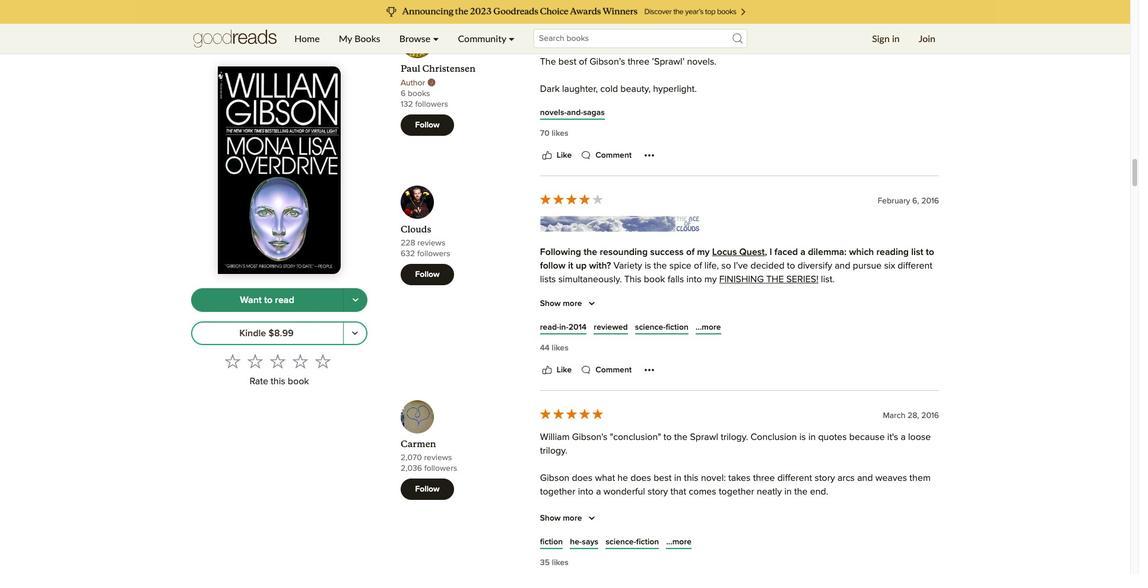 Task type: describe. For each thing, give the bounding box(es) containing it.
to up keep
[[879, 515, 887, 524]]

the inside kumiko is a young teenager who is the daughter of a powerful yakuza. she's sent to england to hide from her father's enemies, with only a "ghost," given to her by her father, to keep her company. the "ghost" is really an ai unit that can help her in almost endless ways. it presents as a british child named colin.
[[687, 515, 701, 524]]

the inside i loves me a good series! but i'm terrible for starting a new series before finishing my last - so this reading list is all about trying to close out those series i've got on the go...
[[828, 316, 842, 325]]

science- for carmen
[[606, 539, 636, 547]]

different inside the variety is the spice of life, so i've decided to diversify and pursue six different lists simultaneously. this book falls into my
[[898, 261, 933, 271]]

three inside review by paul christensen "element"
[[628, 57, 650, 67]]

hide
[[540, 529, 558, 538]]

world
[[606, 452, 629, 462]]

$8.99
[[269, 329, 294, 338]]

profile image for carmen. image
[[401, 401, 434, 434]]

- inside i loves me a good series! but i'm terrible for starting a new series before finishing my last - so this reading list is all about trying to close out those series i've got on the go...
[[909, 302, 912, 312]]

finishing
[[840, 302, 875, 312]]

to inside the variety is the spice of life, so i've decided to diversify and pursue six different lists simultaneously. this book falls into my
[[787, 261, 795, 271]]

'sprawl'
[[652, 57, 685, 67]]

variety is the spice of life, so i've decided to diversify and pursue six different lists simultaneously. this book falls into my
[[540, 261, 933, 284]]

rating 5 out of 5 image for paul christensen
[[539, 32, 604, 45]]

reading inside , i faced a dilemma: which reading list to follow it up with?
[[877, 248, 909, 257]]

climax.
[[647, 507, 675, 517]]

read-
[[540, 324, 559, 332]]

before
[[810, 302, 838, 312]]

reviewed link
[[594, 322, 628, 334]]

them
[[910, 474, 931, 483]]

the best of gibson's three 'sprawl' novels.
[[540, 57, 717, 67]]

been
[[868, 534, 889, 544]]

▾ for browse ▾
[[433, 33, 439, 44]]

the down direct
[[748, 371, 762, 380]]

of up spice
[[686, 248, 695, 257]]

best inside gibson does what he does best in this novel: takes three different story arcs and weaves them together into a wonderful story that comes together neatly in the end.
[[654, 474, 672, 483]]

a inside , i faced a dilemma: which reading list to follow it up with?
[[801, 248, 806, 257]]

wrong!
[[706, 384, 734, 394]]

from inside kumiko is a young teenager who is the daughter of a powerful yakuza. she's sent to england to hide from her father's enemies, with only a "ghost," given to her by her father, to keep her company. the "ghost" is really an ai unit that can help her in almost endless ways. it presents as a british child named colin.
[[561, 529, 580, 538]]

6
[[401, 90, 406, 98]]

reviews for clouds
[[418, 239, 446, 248]]

it inside , i faced a dilemma: which reading list to follow it up with?
[[568, 261, 573, 271]]

1 horizontal spatial same
[[764, 371, 787, 380]]

2 horizontal spatial it
[[806, 357, 811, 366]]

series!
[[787, 275, 819, 284]]

2 vertical spatial -
[[586, 371, 589, 380]]

likes for clouds
[[552, 344, 569, 353]]

though
[[889, 439, 919, 448]]

in inside if anything, this is the most accessible of the series. the hard work has already been done; gibson has already gauged out his stylistic niche. he's scattered his electric seeds in the darkness, and nurtured the neon flora that's emerged to grow under bickering strobe-lights.
[[883, 548, 891, 558]]

neatly
[[757, 488, 782, 497]]

0 horizontal spatial same
[[661, 371, 684, 380]]

i for series!
[[540, 302, 542, 312]]

show more button for carmen
[[540, 512, 599, 526]]

the inside review by paul christensen "element"
[[540, 57, 556, 67]]

the inside was a heist story. was a thematic portmanteu. is the tense, 'thriller' climax.
[[571, 507, 585, 517]]

my left the review
[[574, 357, 586, 366]]

2 does from the left
[[631, 474, 651, 483]]

like button for paul christensen
[[540, 149, 572, 163]]

books
[[408, 90, 430, 98]]

show more for clouds
[[540, 300, 582, 308]]

because
[[850, 433, 885, 442]]

show for clouds
[[540, 300, 561, 308]]

in right said
[[564, 357, 572, 366]]

my
[[339, 33, 352, 44]]

wasn't
[[705, 357, 731, 366]]

if anything, this is the most accessible of the series. the hard work has already been done; gibson has already gauged out his stylistic niche. he's scattered his electric seeds in the darkness, and nurtured the neon flora that's emerged to grow under bickering strobe-lights.
[[540, 534, 924, 575]]

like button for clouds
[[540, 363, 572, 378]]

in right neatly
[[785, 488, 792, 497]]

0 horizontal spatial book
[[288, 377, 309, 387]]

quest
[[740, 248, 765, 257]]

named
[[598, 556, 627, 565]]

i inside , i faced a dilemma: which reading list to follow it up with?
[[770, 248, 772, 257]]

, i faced a dilemma: which reading list to follow it up with?
[[540, 248, 934, 271]]

diversify
[[798, 261, 832, 271]]

young
[[590, 515, 616, 524]]

0 vertical spatial story
[[815, 474, 835, 483]]

this inside i loves me a good series! but i'm terrible for starting a new series before finishing my last - so this reading list is all about trying to close out those series i've got on the go...
[[540, 316, 555, 325]]

review by lyn element
[[401, 0, 939, 25]]

dark laughter, cold beauty, hyperlight.
[[540, 84, 697, 94]]

few
[[697, 439, 712, 448]]

which
[[849, 248, 874, 257]]

ranging
[[836, 439, 868, 448]]

likes inside review by carmen element
[[552, 559, 569, 568]]

her down england
[[895, 529, 909, 538]]

different inside gibson does what he does best in this novel: takes three different story arcs and weaves them together into a wonderful story that comes together neatly in the end.
[[778, 474, 812, 483]]

march 28, 2016
[[883, 412, 939, 420]]

the down "gauged"
[[639, 562, 652, 571]]

of up set
[[619, 357, 627, 366]]

review by paul christensen element
[[401, 25, 939, 186]]

out inside i loves me a good series! but i'm terrible for starting a new series before finishing my last - so this reading list is all about trying to close out those series i've got on the go...
[[713, 316, 727, 325]]

to right england
[[926, 515, 934, 524]]

it's inside william gibson's "conclusion" to the sprawl trilogy. conclusion is in quotes because it's a loose trilogy.
[[887, 433, 898, 442]]

the right only
[[709, 534, 723, 544]]

, for plus
[[665, 439, 667, 448]]

followers for clouds
[[417, 250, 450, 258]]

1 does from the left
[[572, 474, 593, 483]]

home image
[[194, 24, 277, 53]]

Search by book title or ISBN text field
[[534, 29, 748, 48]]

in the sprawl, all roads lead to
[[540, 425, 668, 435]]

reading inside i loves me a good series! but i'm terrible for starting a new series before finishing my last - so this reading list is all about trying to close out those series i've got on the go...
[[557, 316, 589, 325]]

up inside , i faced a dilemma: which reading list to follow it up with?
[[576, 261, 587, 271]]

follow for carmen
[[415, 486, 440, 494]]

followers inside 6 books 132 followers
[[415, 100, 448, 109]]

treated
[[786, 439, 816, 448]]

a left good
[[585, 302, 590, 312]]

set
[[621, 371, 633, 380]]

1 vertical spatial was
[[590, 493, 606, 503]]

of inside if anything, this is the most accessible of the series. the hard work has already been done; gibson has already gauged out his stylistic niche. he's scattered his electric seeds in the darkness, and nurtured the neon flora that's emerged to grow under bickering strobe-lights.
[[699, 534, 707, 544]]

to inside , plus a few fresh faces, then treated to a ranging tour though gibson's seedy world of cyberpunk espionage.
[[818, 439, 826, 448]]

cold
[[600, 84, 618, 94]]

fresh
[[714, 439, 735, 448]]

book inside the variety is the spice of life, so i've decided to diversify and pursue six different lists simultaneously. this book falls into my
[[644, 275, 665, 284]]

browse ▾
[[399, 33, 439, 44]]

characters inside that it wasn't "a direct sequel - it doesn't pick-up the same characters - but it's set in the same world, orbiting the same scene, with some common threads." proves me utterly wrong!
[[540, 371, 584, 380]]

the down done; in the bottom of the page
[[893, 548, 906, 558]]

out inside if anything, this is the most accessible of the series. the hard work has already been done; gibson has already gauged out his stylistic niche. he's scattered his electric seeds in the darkness, and nurtured the neon flora that's emerged to grow under bickering strobe-lights.
[[657, 548, 670, 558]]

follow for clouds
[[415, 271, 440, 279]]

the up proves
[[646, 371, 659, 380]]

story.
[[649, 480, 671, 489]]

to inside button
[[264, 295, 273, 305]]

0 vertical spatial trilogy.
[[721, 433, 748, 442]]

more for carmen
[[563, 515, 582, 523]]

show for carmen
[[540, 515, 561, 523]]

a inside gibson does what he does best in this novel: takes three different story arcs and weaves them together into a wonderful story that comes together neatly in the end.
[[596, 488, 601, 497]]

with inside that it wasn't "a direct sequel - it doesn't pick-up the same characters - but it's set in the same world, orbiting the same scene, with some common threads." proves me utterly wrong!
[[819, 371, 836, 380]]

of inside review by paul christensen "element"
[[579, 57, 587, 67]]

want
[[240, 295, 262, 305]]

is inside was a heist story. was a thematic portmanteu. is the tense, 'thriller' climax.
[[562, 507, 569, 517]]

new
[[763, 302, 781, 312]]

lead
[[636, 425, 654, 435]]

70 likes button
[[540, 128, 569, 140]]

gibson inside if anything, this is the most accessible of the series. the hard work has already been done; gibson has already gauged out his stylistic niche. he's scattered his electric seeds in the darkness, and nurtured the neon flora that's emerged to grow under bickering strobe-lights.
[[540, 548, 570, 558]]

list inside , i faced a dilemma: which reading list to follow it up with?
[[911, 248, 924, 257]]

35 likes button
[[540, 558, 569, 570]]

science- for clouds
[[635, 324, 666, 332]]

to inside i loves me a good series! but i'm terrible for starting a new series before finishing my last - so this reading list is all about trying to close out those series i've got on the go...
[[678, 316, 687, 325]]

hard
[[773, 534, 792, 544]]

, for i
[[765, 248, 767, 257]]

review by clouds element
[[401, 186, 939, 575]]

clouds link
[[401, 224, 431, 235]]

my up life,
[[697, 248, 710, 257]]

bickering
[[825, 562, 863, 571]]

father's
[[598, 529, 629, 538]]

sprawl
[[690, 433, 718, 442]]

in
[[540, 425, 548, 435]]

1 vertical spatial already
[[589, 548, 620, 558]]

list inside i loves me a good series! but i'm terrible for starting a new series before finishing my last - so this reading list is all about trying to close out those series i've got on the go...
[[591, 316, 603, 325]]

comment button for clouds
[[579, 363, 632, 378]]

the inside william gibson's "conclusion" to the sprawl trilogy. conclusion is in quotes because it's a loose trilogy.
[[674, 433, 688, 442]]

to right the 'lead'
[[657, 425, 665, 435]]

the up "with?"
[[584, 248, 597, 257]]

science-fiction link for carmen
[[606, 537, 659, 549]]

in right story.
[[674, 474, 682, 483]]

2 his from the left
[[809, 548, 821, 558]]

darkness,
[[540, 562, 580, 571]]

join
[[919, 33, 936, 44]]

1 horizontal spatial it
[[697, 357, 702, 366]]

show more for carmen
[[540, 515, 582, 523]]

more for clouds
[[563, 300, 582, 308]]

that inside that it wasn't "a direct sequel - it doesn't pick-up the same characters - but it's set in the same world, orbiting the same scene, with some common threads." proves me utterly wrong!
[[679, 357, 695, 366]]

a right only
[[711, 529, 716, 538]]

rate this book
[[250, 377, 309, 387]]

a left british
[[540, 556, 545, 565]]

from inside . we're re-united with key characters from both and
[[843, 425, 862, 435]]

almost
[[791, 542, 818, 552]]

the inside if anything, this is the most accessible of the series. the hard work has already been done; gibson has already gauged out his stylistic niche. he's scattered his electric seeds in the darkness, and nurtured the neon flora that's emerged to grow under bickering strobe-lights.
[[755, 534, 771, 544]]

a up given
[[754, 515, 759, 524]]

a left young
[[582, 515, 587, 524]]

0 horizontal spatial fiction
[[540, 539, 563, 547]]

up inside that it wasn't "a direct sequel - it doesn't pick-up the same characters - but it's set in the same world, orbiting the same scene, with some common threads." proves me utterly wrong!
[[866, 357, 877, 366]]

portmanteu.
[[654, 493, 704, 503]]

28,
[[908, 412, 919, 420]]

1 horizontal spatial -
[[801, 357, 803, 366]]

"ghost,"
[[718, 529, 749, 538]]

6 books 132 followers
[[401, 90, 448, 109]]

want to read
[[240, 295, 294, 305]]

0 horizontal spatial series
[[755, 316, 780, 325]]

the up common
[[879, 357, 892, 366]]

end.
[[810, 488, 828, 497]]

variety
[[614, 261, 642, 271]]

keep
[[872, 529, 892, 538]]

is up colin.
[[633, 542, 640, 552]]

a left ranging
[[829, 439, 834, 448]]

england
[[890, 515, 924, 524]]

kumiko
[[540, 515, 571, 524]]

a left 'new'
[[756, 302, 761, 312]]

good
[[592, 302, 614, 312]]

is right kumiko on the bottom of the page
[[573, 515, 580, 524]]

that inside kumiko is a young teenager who is the daughter of a powerful yakuza. she's sent to england to hide from her father's enemies, with only a "ghost," given to her by her father, to keep her company. the "ghost" is really an ai unit that can help her in almost endless ways. it presents as a british child named colin.
[[709, 542, 724, 552]]

science-fiction for carmen
[[606, 539, 659, 547]]

so inside the variety is the spice of life, so i've decided to diversify and pursue six different lists simultaneously. this book falls into my
[[722, 261, 731, 271]]

help
[[744, 542, 762, 552]]

2 horizontal spatial same
[[895, 357, 917, 366]]

rating 5 out of 5 image for carmen
[[539, 408, 604, 421]]

life,
[[705, 261, 719, 271]]

browse ▾ link
[[390, 24, 449, 53]]

this right rate
[[271, 377, 285, 387]]

and-
[[567, 109, 583, 117]]

emerged
[[724, 562, 761, 571]]

can
[[727, 542, 742, 552]]

re-
[[721, 425, 732, 435]]

i'm
[[662, 302, 674, 312]]

carmen
[[401, 439, 436, 450]]

1 vertical spatial story
[[648, 488, 668, 497]]

to up ways.
[[861, 529, 869, 538]]

44
[[540, 344, 550, 353]]

her down given
[[765, 542, 779, 552]]

a up tense,
[[608, 493, 613, 503]]

reviewed
[[594, 324, 628, 332]]

he-says link
[[570, 537, 598, 549]]

rating 0 out of 5 group
[[221, 350, 334, 373]]

comment for paul christensen
[[596, 151, 632, 160]]

a left heist
[[619, 480, 624, 489]]

the right in
[[550, 425, 563, 435]]

1 horizontal spatial has
[[817, 534, 832, 544]]

by
[[804, 529, 814, 538]]

only
[[691, 529, 708, 538]]

daughter
[[703, 515, 741, 524]]

rating 4 out of 5 image
[[539, 193, 604, 206]]

rate this book element
[[191, 350, 368, 391]]

finishing
[[719, 275, 764, 284]]

in right sign
[[892, 33, 900, 44]]

in-
[[559, 324, 569, 332]]

likes for paul christensen
[[552, 130, 569, 138]]

that inside gibson does what he does best in this novel: takes three different story arcs and weaves them together into a wonderful story that comes together neatly in the end.
[[671, 488, 686, 497]]

to down powerful
[[777, 529, 785, 538]]

carmen 2,070 reviews 2,036 followers
[[401, 439, 457, 473]]

three inside gibson does what he does best in this novel: takes three different story arcs and weaves them together into a wonderful story that comes together neatly in the end.
[[753, 474, 775, 483]]

gibson's inside william gibson's "conclusion" to the sprawl trilogy. conclusion is in quotes because it's a loose trilogy.
[[572, 433, 608, 442]]

in inside william gibson's "conclusion" to the sprawl trilogy. conclusion is in quotes because it's a loose trilogy.
[[809, 433, 816, 442]]

is inside william gibson's "conclusion" to the sprawl trilogy. conclusion is in quotes because it's a loose trilogy.
[[800, 433, 806, 442]]

a inside william gibson's "conclusion" to the sprawl trilogy. conclusion is in quotes because it's a loose trilogy.
[[901, 433, 906, 442]]



Task type: vqa. For each thing, say whether or not it's contained in the screenshot.
attributed-no-source link
no



Task type: locate. For each thing, give the bounding box(es) containing it.
1 vertical spatial series
[[755, 316, 780, 325]]

science-fiction link up colin.
[[606, 537, 659, 549]]

2 show from the top
[[540, 515, 561, 523]]

2016 for clouds
[[922, 197, 939, 205]]

reviews for carmen
[[424, 454, 452, 463]]

...more button for carmen
[[666, 537, 692, 549]]

0 horizontal spatial ...more button
[[666, 537, 692, 549]]

enemies,
[[631, 529, 669, 538]]

follow button inside review by paul christensen "element"
[[401, 115, 454, 136]]

more up anything,
[[563, 515, 582, 523]]

that it wasn't "a direct sequel - it doesn't pick-up the same characters - but it's set in the same world, orbiting the same scene, with some common threads." proves me utterly wrong!
[[540, 357, 938, 394]]

characters inside . we're re-united with key characters from both and
[[797, 425, 841, 435]]

2 like button from the top
[[540, 363, 572, 378]]

the inside kumiko is a young teenager who is the daughter of a powerful yakuza. she's sent to england to hide from her father's enemies, with only a "ghost," given to her by her father, to keep her company. the "ghost" is really an ai unit that can help her in almost endless ways. it presents as a british child named colin.
[[582, 542, 598, 552]]

me inside i loves me a good series! but i'm terrible for starting a new series before finishing my last - so this reading list is all about trying to close out those series i've got on the go...
[[569, 302, 582, 312]]

1 horizontal spatial different
[[898, 261, 933, 271]]

like inside review by clouds element
[[557, 366, 572, 375]]

ways.
[[856, 542, 879, 552]]

science-fiction inside review by clouds element
[[635, 324, 689, 332]]

1 horizontal spatial characters
[[797, 425, 841, 435]]

2 comment button from the top
[[579, 363, 632, 378]]

- left but
[[586, 371, 589, 380]]

to right treated
[[818, 439, 826, 448]]

i for of
[[540, 357, 542, 366]]

close
[[689, 316, 711, 325]]

the left .
[[674, 433, 688, 442]]

in inside that it wasn't "a direct sequel - it doesn't pick-up the same characters - but it's set in the same world, orbiting the same scene, with some common threads." proves me utterly wrong!
[[636, 371, 643, 380]]

1 horizontal spatial so
[[914, 302, 924, 312]]

0 vertical spatial science-fiction link
[[635, 322, 689, 334]]

february
[[878, 197, 910, 205]]

the up child
[[582, 542, 598, 552]]

0 horizontal spatial it's
[[607, 371, 618, 380]]

the up dark
[[540, 57, 556, 67]]

to inside , i faced a dilemma: which reading list to follow it up with?
[[926, 248, 934, 257]]

rate 2 out of 5 image
[[247, 354, 263, 369]]

0 horizontal spatial different
[[778, 474, 812, 483]]

0 horizontal spatial out
[[657, 548, 670, 558]]

like button
[[540, 149, 572, 163], [540, 363, 572, 378]]

up up simultaneously.
[[576, 261, 587, 271]]

2 together from the left
[[719, 488, 754, 497]]

0 vertical spatial like button
[[540, 149, 572, 163]]

he-
[[570, 539, 582, 547]]

sign
[[872, 33, 890, 44]]

0 vertical spatial i
[[770, 248, 772, 257]]

comment button
[[579, 149, 632, 163], [579, 363, 632, 378]]

this inside if anything, this is the most accessible of the series. the hard work has already been done; gibson has already gauged out his stylistic niche. he's scattered his electric seeds in the darkness, and nurtured the neon flora that's emerged to grow under bickering strobe-lights.
[[588, 534, 603, 544]]

the inside the variety is the spice of life, so i've decided to diversify and pursue six different lists simultaneously. this book falls into my
[[654, 261, 667, 271]]

decided
[[751, 261, 785, 271]]

2016 inside review by clouds element
[[922, 197, 939, 205]]

1 horizontal spatial it's
[[887, 433, 898, 442]]

and right arcs
[[857, 474, 873, 483]]

0 horizontal spatial with
[[671, 529, 688, 538]]

science-fiction
[[635, 324, 689, 332], [606, 539, 659, 547]]

doesn't
[[813, 357, 844, 366]]

1 horizontal spatial together
[[719, 488, 754, 497]]

grow
[[774, 562, 795, 571]]

my books
[[339, 33, 380, 44]]

is inside i loves me a good series! but i'm terrible for starting a new series before finishing my last - so this reading list is all about trying to close out those series i've got on the go...
[[605, 316, 612, 325]]

profile image for clouds. image
[[401, 186, 434, 219]]

is inside the variety is the spice of life, so i've decided to diversify and pursue six different lists simultaneously. this book falls into my
[[645, 261, 651, 271]]

was left he
[[600, 480, 616, 489]]

1 vertical spatial reading
[[557, 316, 589, 325]]

characters down said
[[540, 371, 584, 380]]

0 vertical spatial -
[[909, 302, 912, 312]]

into inside gibson does what he does best in this novel: takes three different story arcs and weaves them together into a wonderful story that comes together neatly in the end.
[[578, 488, 594, 497]]

with inside kumiko is a young teenager who is the daughter of a powerful yakuza. she's sent to england to hide from her father's enemies, with only a "ghost," given to her by her father, to keep her company. the "ghost" is really an ai unit that can help her in almost endless ways. it presents as a british child named colin.
[[671, 529, 688, 538]]

out
[[713, 316, 727, 325], [657, 548, 670, 558]]

this up comes
[[684, 474, 699, 483]]

followers right 2,036
[[424, 465, 457, 473]]

0 vertical spatial with
[[819, 371, 836, 380]]

the up only
[[687, 515, 701, 524]]

...more for carmen
[[666, 539, 692, 547]]

, left plus
[[665, 439, 667, 448]]

2 show more from the top
[[540, 515, 582, 523]]

1 his from the left
[[673, 548, 684, 558]]

rating 5 out of 5 image
[[539, 32, 604, 45], [539, 408, 604, 421]]

1 vertical spatial reviews
[[424, 454, 452, 463]]

want to read button
[[191, 289, 344, 312]]

show more button for clouds
[[540, 297, 599, 311]]

niche.
[[720, 548, 744, 558]]

home
[[294, 33, 320, 44]]

book left falls
[[644, 275, 665, 284]]

her left the by
[[788, 529, 802, 538]]

1 vertical spatial i
[[540, 302, 542, 312]]

1 2016 from the top
[[922, 197, 939, 205]]

strobe-
[[865, 562, 895, 571]]

child
[[576, 556, 596, 565]]

follow button for clouds
[[401, 264, 454, 286]]

gibson inside gibson does what he does best in this novel: takes three different story arcs and weaves them together into a wonderful story that comes together neatly in the end.
[[540, 474, 570, 483]]

1 show more from the top
[[540, 300, 582, 308]]

like for clouds
[[557, 366, 572, 375]]

science-fiction link for clouds
[[635, 322, 689, 334]]

unit
[[691, 542, 706, 552]]

2 gibson from the top
[[540, 548, 570, 558]]

0 vertical spatial was
[[600, 480, 616, 489]]

accessible
[[653, 534, 696, 544]]

science-fiction for clouds
[[635, 324, 689, 332]]

i left loves
[[540, 302, 542, 312]]

2 follow button from the top
[[401, 264, 454, 286]]

0 horizontal spatial ...more
[[666, 539, 692, 547]]

william
[[540, 433, 570, 442]]

into inside the variety is the spice of life, so i've decided to diversify and pursue six different lists simultaneously. this book falls into my
[[687, 275, 702, 284]]

0 vertical spatial more
[[563, 300, 582, 308]]

story up climax.
[[648, 488, 668, 497]]

best inside review by paul christensen "element"
[[559, 57, 577, 67]]

, inside , i faced a dilemma: which reading list to follow it up with?
[[765, 248, 767, 257]]

this inside gibson does what he does best in this novel: takes three different story arcs and weaves them together into a wonderful story that comes together neatly in the end.
[[684, 474, 699, 483]]

1 ▾ from the left
[[433, 33, 439, 44]]

reviews
[[418, 239, 446, 248], [424, 454, 452, 463]]

0 vertical spatial comment button
[[579, 149, 632, 163]]

1 vertical spatial show more
[[540, 515, 582, 523]]

done;
[[891, 534, 915, 544]]

with inside . we're re-united with key characters from both and
[[761, 425, 778, 435]]

if
[[540, 534, 545, 544]]

3 follow from the top
[[415, 486, 440, 494]]

- right last at the bottom
[[909, 302, 912, 312]]

0 horizontal spatial the
[[540, 57, 556, 67]]

science-fiction down i'm on the right of the page
[[635, 324, 689, 332]]

best up laughter,
[[559, 57, 577, 67]]

review by carmen element
[[401, 401, 939, 575]]

we're
[[694, 425, 718, 435]]

same up threads."
[[895, 357, 917, 366]]

1 horizontal spatial already
[[834, 534, 865, 544]]

3 likes from the top
[[552, 559, 569, 568]]

in inside kumiko is a young teenager who is the daughter of a powerful yakuza. she's sent to england to hide from her father's enemies, with only a "ghost," given to her by her father, to keep her company. the "ghost" is really an ai unit that can help her in almost endless ways. it presents as a british child named colin.
[[781, 542, 788, 552]]

gibson's inside , plus a few fresh faces, then treated to a ranging tour though gibson's seedy world of cyberpunk espionage.
[[540, 452, 576, 462]]

fiction for clouds
[[666, 324, 689, 332]]

0 vertical spatial rating 5 out of 5 image
[[539, 32, 604, 45]]

0 horizontal spatial has
[[572, 548, 587, 558]]

does left 'what' on the right
[[572, 474, 593, 483]]

discover the winners for the best books of the year in the 2023 goodreads choice awards image
[[133, 0, 997, 24]]

to inside william gibson's "conclusion" to the sprawl trilogy. conclusion is in quotes because it's a loose trilogy.
[[664, 433, 672, 442]]

2 2016 from the top
[[922, 412, 939, 420]]

0 horizontal spatial characters
[[540, 371, 584, 380]]

1 horizontal spatial from
[[843, 425, 862, 435]]

work
[[794, 534, 815, 544]]

out down for
[[713, 316, 727, 325]]

0 vertical spatial show more button
[[540, 297, 599, 311]]

1 vertical spatial three
[[753, 474, 775, 483]]

0 horizontal spatial me
[[569, 302, 582, 312]]

2 vertical spatial i
[[540, 357, 542, 366]]

show more button up anything,
[[540, 512, 599, 526]]

to inside if anything, this is the most accessible of the series. the hard work has already been done; gibson has already gauged out his stylistic niche. he's scattered his electric seeds in the darkness, and nurtured the neon flora that's emerged to grow under bickering strobe-lights.
[[764, 562, 772, 571]]

me inside that it wasn't "a direct sequel - it doesn't pick-up the same characters - but it's set in the same world, orbiting the same scene, with some common threads." proves me utterly wrong!
[[662, 384, 675, 394]]

and inside . we're re-united with key characters from both and
[[600, 439, 616, 448]]

2 comment from the top
[[596, 366, 632, 375]]

2 follow from the top
[[415, 271, 440, 279]]

▾ for community ▾
[[509, 33, 515, 44]]

0 vertical spatial ,
[[765, 248, 767, 257]]

success
[[650, 248, 684, 257]]

1 vertical spatial ,
[[665, 439, 667, 448]]

2 show more button from the top
[[540, 512, 599, 526]]

review
[[589, 357, 617, 366]]

was a heist story. was a thematic portmanteu. is the tense, 'thriller' climax.
[[560, 480, 704, 517]]

0 vertical spatial gibson
[[540, 474, 570, 483]]

sent
[[859, 515, 877, 524]]

i said in my review of
[[540, 357, 630, 366]]

all inside i loves me a good series! but i'm terrible for starting a new series before finishing my last - so this reading list is all about trying to close out those series i've got on the go...
[[614, 316, 624, 325]]

my down life,
[[705, 275, 717, 284]]

0 horizontal spatial together
[[540, 488, 576, 497]]

his down accessible
[[673, 548, 684, 558]]

1 rating 5 out of 5 image from the top
[[539, 32, 604, 45]]

scattered
[[767, 548, 806, 558]]

follow button for carmen
[[401, 479, 454, 501]]

hyperlight.
[[653, 84, 697, 94]]

...more down for
[[696, 324, 721, 332]]

i inside i loves me a good series! but i'm terrible for starting a new series before finishing my last - so this reading list is all about trying to close out those series i've got on the go...
[[540, 302, 542, 312]]

more inside review by clouds element
[[563, 300, 582, 308]]

like inside review by paul christensen "element"
[[557, 151, 572, 160]]

1 comment from the top
[[596, 151, 632, 160]]

1 vertical spatial all
[[599, 425, 608, 435]]

takes
[[729, 474, 751, 483]]

...more inside review by clouds element
[[696, 324, 721, 332]]

fiction down i'm on the right of the page
[[666, 324, 689, 332]]

to
[[926, 248, 934, 257], [787, 261, 795, 271], [264, 295, 273, 305], [678, 316, 687, 325], [657, 425, 665, 435], [664, 433, 672, 442], [818, 439, 826, 448], [879, 515, 887, 524], [926, 515, 934, 524], [777, 529, 785, 538], [861, 529, 869, 538], [764, 562, 772, 571]]

1 horizontal spatial reading
[[877, 248, 909, 257]]

from up 'he-'
[[561, 529, 580, 538]]

up up common
[[866, 357, 877, 366]]

has right the by
[[817, 534, 832, 544]]

goodreads author image
[[427, 78, 436, 87]]

yakuza.
[[800, 515, 832, 524]]

with down doesn't
[[819, 371, 836, 380]]

show more up hide
[[540, 515, 582, 523]]

all down 'series!'
[[614, 316, 624, 325]]

lists
[[540, 275, 556, 284]]

1 vertical spatial like
[[557, 366, 572, 375]]

2 horizontal spatial -
[[909, 302, 912, 312]]

follow for paul christensen
[[415, 121, 440, 130]]

my books link
[[329, 24, 390, 53]]

2 vertical spatial likes
[[552, 559, 569, 568]]

with
[[819, 371, 836, 380], [761, 425, 778, 435], [671, 529, 688, 538]]

paul christensen
[[401, 63, 476, 74]]

2016 right 28,
[[922, 412, 939, 420]]

this down loves
[[540, 316, 555, 325]]

this right 'he-'
[[588, 534, 603, 544]]

the left the most
[[614, 534, 627, 544]]

0 vertical spatial show more
[[540, 300, 582, 308]]

likes right '35' at bottom left
[[552, 559, 569, 568]]

follow inside review by carmen element
[[415, 486, 440, 494]]

1 vertical spatial show more button
[[540, 512, 599, 526]]

2016
[[922, 197, 939, 205], [922, 412, 939, 420]]

is right the who
[[678, 515, 685, 524]]

0 vertical spatial all
[[614, 316, 624, 325]]

so down locus
[[722, 261, 731, 271]]

it up scene,
[[806, 357, 811, 366]]

0 vertical spatial gibson's
[[572, 433, 608, 442]]

1 vertical spatial comment
[[596, 366, 632, 375]]

1 likes from the top
[[552, 130, 569, 138]]

▾
[[433, 33, 439, 44], [509, 33, 515, 44]]

2 ▾ from the left
[[509, 33, 515, 44]]

novels-and-sagas link
[[540, 107, 605, 119]]

reading up six
[[877, 248, 909, 257]]

into right falls
[[687, 275, 702, 284]]

...more inside review by carmen element
[[666, 539, 692, 547]]

loves
[[545, 302, 567, 312]]

0 vertical spatial likes
[[552, 130, 569, 138]]

my inside i loves me a good series! but i'm terrible for starting a new series before finishing my last - so this reading list is all about trying to close out those series i've got on the go...
[[877, 302, 890, 312]]

0 horizontal spatial all
[[599, 425, 608, 435]]

1 vertical spatial so
[[914, 302, 924, 312]]

▾ right community
[[509, 33, 515, 44]]

1 vertical spatial trilogy.
[[540, 447, 568, 456]]

0 horizontal spatial -
[[586, 371, 589, 380]]

comment inside review by paul christensen "element"
[[596, 151, 632, 160]]

1 like button from the top
[[540, 149, 572, 163]]

...more button for clouds
[[696, 322, 721, 334]]

0 horizontal spatial story
[[648, 488, 668, 497]]

rate 1 out of 5 image
[[225, 354, 240, 369]]

like button down 44 likes button
[[540, 363, 572, 378]]

is down following the resounding success of my locus quest
[[645, 261, 651, 271]]

None search field
[[524, 29, 757, 48]]

2,036
[[401, 465, 422, 473]]

0 vertical spatial from
[[843, 425, 862, 435]]

show
[[540, 300, 561, 308], [540, 515, 561, 523]]

is right says
[[605, 534, 612, 544]]

follow
[[540, 261, 566, 271]]

it down following
[[568, 261, 573, 271]]

2 vertical spatial with
[[671, 529, 688, 538]]

is up anything,
[[562, 507, 569, 517]]

comment for clouds
[[596, 366, 632, 375]]

1 vertical spatial has
[[572, 548, 587, 558]]

seedy
[[578, 452, 603, 462]]

rate 5 out of 5 image
[[315, 354, 330, 369]]

1 vertical spatial -
[[801, 357, 803, 366]]

science-fiction link
[[635, 322, 689, 334], [606, 537, 659, 549]]

1 follow button from the top
[[401, 115, 454, 136]]

three down the search by book title or isbn text box
[[628, 57, 650, 67]]

0 vertical spatial series
[[783, 302, 808, 312]]

reviews inside clouds 228 reviews 632 followers
[[418, 239, 446, 248]]

0 vertical spatial show
[[540, 300, 561, 308]]

"conclusion"
[[610, 433, 661, 442]]

book down rate 4 out of 5 image at the left bottom of page
[[288, 377, 309, 387]]

0 vertical spatial characters
[[540, 371, 584, 380]]

rate 3 out of 5 image
[[270, 354, 285, 369]]

and inside gibson does what he does best in this novel: takes three different story arcs and weaves them together into a wonderful story that comes together neatly in the end.
[[857, 474, 873, 483]]

her up says
[[582, 529, 596, 538]]

follow button inside review by carmen element
[[401, 479, 454, 501]]

1 horizontal spatial trilogy.
[[721, 433, 748, 442]]

this
[[540, 316, 555, 325], [271, 377, 285, 387], [684, 474, 699, 483], [588, 534, 603, 544]]

0 vertical spatial that
[[679, 357, 695, 366]]

...more for clouds
[[696, 324, 721, 332]]

more
[[563, 300, 582, 308], [563, 515, 582, 523]]

together up kumiko on the bottom of the page
[[540, 488, 576, 497]]

more inside review by carmen element
[[563, 515, 582, 523]]

heist
[[626, 480, 646, 489]]

0 horizontal spatial does
[[572, 474, 593, 483]]

what
[[595, 474, 615, 483]]

a left few
[[690, 439, 695, 448]]

is inside if anything, this is the most accessible of the series. the hard work has already been done; gibson has already gauged out his stylistic niche. he's scattered his electric seeds in the darkness, and nurtured the neon flora that's emerged to grow under bickering strobe-lights.
[[605, 534, 612, 544]]

follow inside review by paul christensen "element"
[[415, 121, 440, 130]]

1 vertical spatial out
[[657, 548, 670, 558]]

series down 'new'
[[755, 316, 780, 325]]

that left can
[[709, 542, 724, 552]]

1 more from the top
[[563, 300, 582, 308]]

1 horizontal spatial into
[[687, 275, 702, 284]]

2 likes from the top
[[552, 344, 569, 353]]

1 horizontal spatial story
[[815, 474, 835, 483]]

show inside review by carmen element
[[540, 515, 561, 523]]

, inside , plus a few fresh faces, then treated to a ranging tour though gibson's seedy world of cyberpunk espionage.
[[665, 439, 667, 448]]

1 vertical spatial with
[[761, 425, 778, 435]]

who
[[658, 515, 676, 524]]

of inside kumiko is a young teenager who is the daughter of a powerful yakuza. she's sent to england to hide from her father's enemies, with only a "ghost," given to her by her father, to keep her company. the "ghost" is really an ai unit that can help her in almost endless ways. it presents as a british child named colin.
[[743, 515, 751, 524]]

different up end.
[[778, 474, 812, 483]]

story up end.
[[815, 474, 835, 483]]

0 vertical spatial comment
[[596, 151, 632, 160]]

the
[[540, 57, 556, 67], [755, 534, 771, 544], [582, 542, 598, 552]]

2 vertical spatial that
[[709, 542, 724, 552]]

his
[[673, 548, 684, 558], [809, 548, 821, 558]]

a left loose
[[901, 433, 906, 442]]

comment inside review by clouds element
[[596, 366, 632, 375]]

me right loves
[[569, 302, 582, 312]]

...more button
[[696, 322, 721, 334], [666, 537, 692, 549]]

1 gibson from the top
[[540, 474, 570, 483]]

1 horizontal spatial the
[[582, 542, 598, 552]]

of up "ghost,"
[[743, 515, 751, 524]]

my left last at the bottom
[[877, 302, 890, 312]]

does right he
[[631, 474, 651, 483]]

likes inside review by clouds element
[[552, 344, 569, 353]]

1 vertical spatial 2016
[[922, 412, 939, 420]]

1 together from the left
[[540, 488, 576, 497]]

following
[[540, 248, 581, 257]]

of inside the variety is the spice of life, so i've decided to diversify and pursue six different lists simultaneously. this book falls into my
[[694, 261, 702, 271]]

sequel
[[770, 357, 798, 366]]

my inside the variety is the spice of life, so i've decided to diversify and pursue six different lists simultaneously. this book falls into my
[[705, 275, 717, 284]]

fiction for carmen
[[636, 539, 659, 547]]

1 horizontal spatial out
[[713, 316, 727, 325]]

rate 4 out of 5 image
[[292, 354, 308, 369]]

author
[[401, 79, 427, 87]]

i left said
[[540, 357, 542, 366]]

together down 'takes'
[[719, 488, 754, 497]]

1 horizontal spatial ...more
[[696, 324, 721, 332]]

0 vertical spatial into
[[687, 275, 702, 284]]

as
[[927, 542, 937, 552]]

so inside i loves me a good series! but i'm terrible for starting a new series before finishing my last - so this reading list is all about trying to close out those series i've got on the go...
[[914, 302, 924, 312]]

he-says
[[570, 539, 598, 547]]

70 likes
[[540, 130, 569, 138]]

all left roads
[[599, 425, 608, 435]]

of inside , plus a few fresh faces, then treated to a ranging tour though gibson's seedy world of cyberpunk espionage.
[[631, 452, 639, 462]]

from up ranging
[[843, 425, 862, 435]]

gibson down william
[[540, 474, 570, 483]]

, up "decided"
[[765, 248, 767, 257]]

science- inside review by carmen element
[[606, 539, 636, 547]]

1 show more button from the top
[[540, 297, 599, 311]]

the inside gibson does what he does best in this novel: takes three different story arcs and weaves them together into a wonderful story that comes together neatly in the end.
[[794, 488, 808, 497]]

her right the by
[[817, 529, 830, 538]]

key
[[780, 425, 795, 435]]

june 10, 2018
[[890, 36, 939, 44]]

2 more from the top
[[563, 515, 582, 523]]

0 horizontal spatial trilogy.
[[540, 447, 568, 456]]

so right last at the bottom
[[914, 302, 924, 312]]

follow button for paul christensen
[[401, 115, 454, 136]]

1 vertical spatial different
[[778, 474, 812, 483]]

gibson's
[[590, 57, 625, 67]]

under
[[798, 562, 822, 571]]

1 vertical spatial gibson's
[[540, 452, 576, 462]]

0 vertical spatial me
[[569, 302, 582, 312]]

comment button down sagas
[[579, 149, 632, 163]]

he
[[618, 474, 628, 483]]

2 like from the top
[[557, 366, 572, 375]]

different right six
[[898, 261, 933, 271]]

1 show from the top
[[540, 300, 561, 308]]

community
[[458, 33, 506, 44]]

1 follow from the top
[[415, 121, 440, 130]]

1 vertical spatial characters
[[797, 425, 841, 435]]

gauged
[[622, 548, 654, 558]]

and inside if anything, this is the most accessible of the series. the hard work has already been done; gibson has already gauged out his stylistic niche. he's scattered his electric seeds in the darkness, and nurtured the neon flora that's emerged to grow under bickering strobe-lights.
[[583, 562, 598, 571]]

three up neatly
[[753, 474, 775, 483]]

followers for carmen
[[424, 465, 457, 473]]

fiction inside review by clouds element
[[666, 324, 689, 332]]

0 vertical spatial has
[[817, 534, 832, 544]]

and inside the variety is the spice of life, so i've decided to diversify and pursue six different lists simultaneously. this book falls into my
[[835, 261, 851, 271]]

show more inside review by carmen element
[[540, 515, 582, 523]]

2 rating 5 out of 5 image from the top
[[539, 408, 604, 421]]

1 vertical spatial show
[[540, 515, 561, 523]]

in up "grow"
[[781, 542, 788, 552]]

show more inside review by clouds element
[[540, 300, 582, 308]]

1 horizontal spatial list
[[911, 248, 924, 257]]

his up the under at right
[[809, 548, 821, 558]]

1 horizontal spatial best
[[654, 474, 672, 483]]

it's inside that it wasn't "a direct sequel - it doesn't pick-up the same characters - but it's set in the same world, orbiting the same scene, with some common threads." proves me utterly wrong!
[[607, 371, 618, 380]]

2016 for carmen
[[922, 412, 939, 420]]

1 vertical spatial follow
[[415, 271, 440, 279]]

follow button inside review by clouds element
[[401, 264, 454, 286]]

given
[[752, 529, 775, 538]]

followers inside clouds 228 reviews 632 followers
[[417, 250, 450, 258]]

1 comment button from the top
[[579, 149, 632, 163]]

join link
[[909, 24, 945, 53]]

in up strobe- at the bottom right
[[883, 548, 891, 558]]

likes
[[552, 130, 569, 138], [552, 344, 569, 353], [552, 559, 569, 568]]

some
[[838, 371, 861, 380]]

scene,
[[789, 371, 816, 380]]

profile image for paul christensen. image
[[401, 25, 434, 58]]

follow down 6 books 132 followers
[[415, 121, 440, 130]]

1 horizontal spatial me
[[662, 384, 675, 394]]

0 horizontal spatial list
[[591, 316, 603, 325]]

1 vertical spatial from
[[561, 529, 580, 538]]

1 like from the top
[[557, 151, 572, 160]]

1 vertical spatial it's
[[887, 433, 898, 442]]

0 vertical spatial follow button
[[401, 115, 454, 136]]

novels-and-sagas
[[540, 109, 605, 117]]

kumiko is a young teenager who is the daughter of a powerful yakuza. she's sent to england to hide from her father's enemies, with only a "ghost," given to her by her father, to keep her company. the "ghost" is really an ai unit that can help her in almost endless ways. it presents as a british child named colin.
[[540, 515, 937, 565]]

follow button down 6 books 132 followers
[[401, 115, 454, 136]]

science- down father's on the bottom of page
[[606, 539, 636, 547]]

i
[[770, 248, 772, 257], [540, 302, 542, 312], [540, 357, 542, 366]]

it's left set
[[607, 371, 618, 380]]

0 horizontal spatial his
[[673, 548, 684, 558]]

out up neon
[[657, 548, 670, 558]]

1 vertical spatial list
[[591, 316, 603, 325]]

0 vertical spatial three
[[628, 57, 650, 67]]

like for paul christensen
[[557, 151, 572, 160]]

roads
[[611, 425, 634, 435]]

comment button for paul christensen
[[579, 149, 632, 163]]

about
[[626, 316, 650, 325]]

me left utterly
[[662, 384, 675, 394]]

3 follow button from the top
[[401, 479, 454, 501]]

0 vertical spatial like
[[557, 151, 572, 160]]

to left the read
[[264, 295, 273, 305]]

with up then
[[761, 425, 778, 435]]



